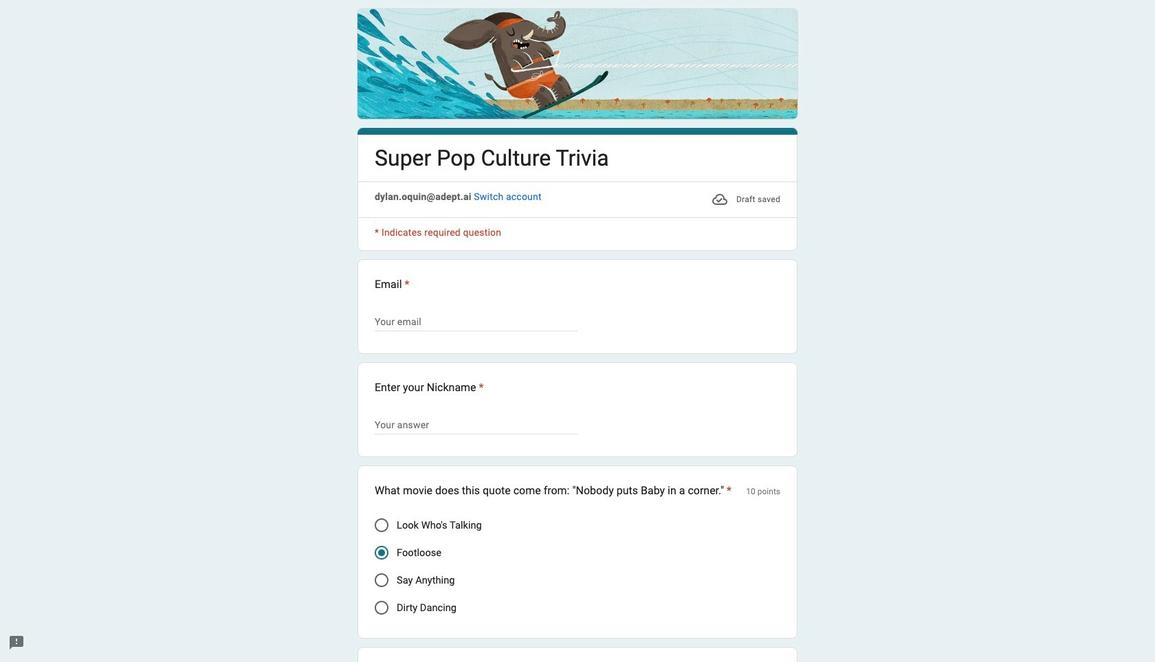 Task type: locate. For each thing, give the bounding box(es) containing it.
Look Who's Talking radio
[[375, 519, 389, 532]]

1 horizontal spatial required question element
[[476, 380, 484, 396]]

1 heading from the top
[[375, 144, 609, 173]]

0 vertical spatial required question element
[[402, 277, 410, 293]]

required question element
[[402, 277, 410, 293], [476, 380, 484, 396], [724, 483, 732, 499]]

0 horizontal spatial required question element
[[402, 277, 410, 293]]

None text field
[[375, 417, 578, 433]]

4 heading from the top
[[375, 483, 732, 499]]

required question element for second heading from the bottom
[[476, 380, 484, 396]]

1 vertical spatial required question element
[[476, 380, 484, 396]]

2 heading from the top
[[375, 277, 781, 293]]

status
[[712, 190, 781, 209]]

2 vertical spatial required question element
[[724, 483, 732, 499]]

footloose image
[[378, 550, 385, 557]]

say anything image
[[375, 574, 389, 588]]

2 horizontal spatial required question element
[[724, 483, 732, 499]]

required question element for second heading from the top
[[402, 277, 410, 293]]

Your email email field
[[375, 314, 578, 330]]

3 heading from the top
[[375, 380, 484, 396]]

heading
[[375, 144, 609, 173], [375, 277, 781, 293], [375, 380, 484, 396], [375, 483, 732, 499]]

list item
[[358, 259, 798, 354]]

list
[[358, 259, 798, 662]]



Task type: vqa. For each thing, say whether or not it's contained in the screenshot.
'presentation'
no



Task type: describe. For each thing, give the bounding box(es) containing it.
look who's talking image
[[375, 519, 389, 532]]

Say Anything radio
[[375, 574, 389, 588]]

Footloose radio
[[375, 546, 389, 560]]

required question element for 1st heading from the bottom
[[724, 483, 732, 499]]

Dirty Dancing radio
[[375, 601, 389, 615]]

total points possible for this question. note
[[747, 483, 781, 501]]

dirty dancing image
[[375, 601, 389, 615]]

report a problem to google image
[[8, 635, 25, 651]]



